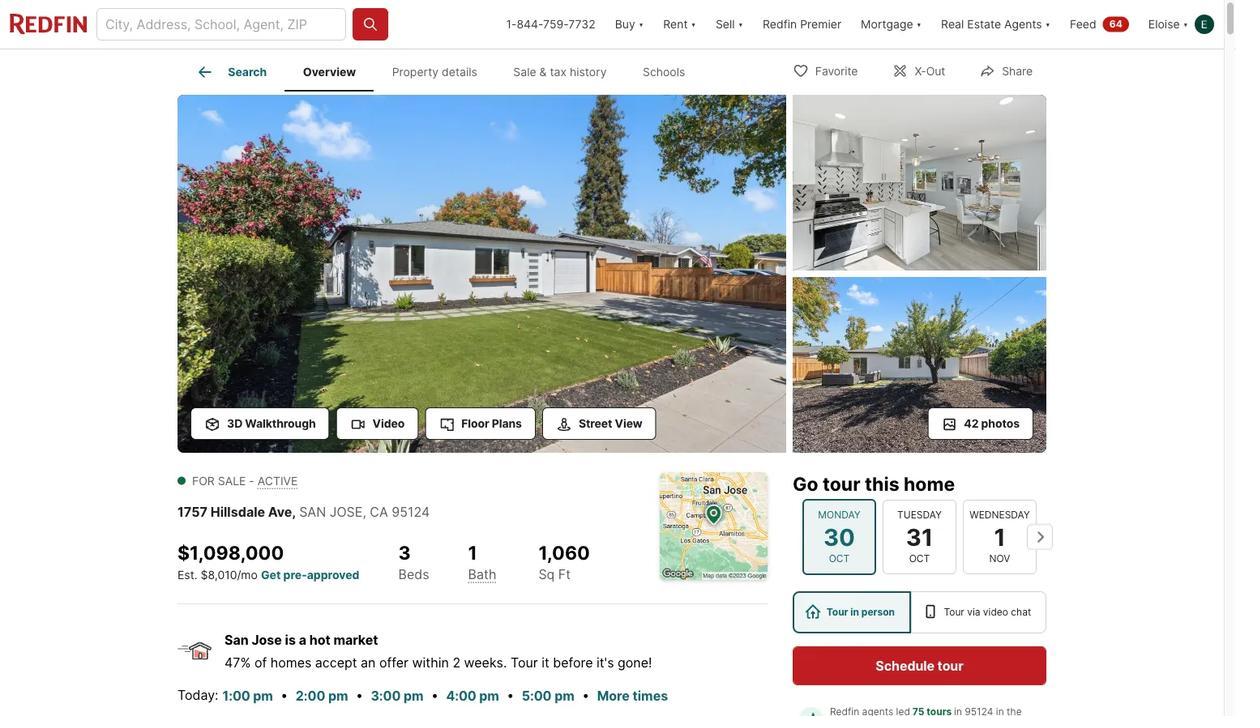 Task type: describe. For each thing, give the bounding box(es) containing it.
hot
[[309, 633, 331, 648]]

mortgage ▾
[[861, 17, 922, 31]]

property details tab
[[374, 53, 496, 92]]

tour for tour in person
[[827, 607, 849, 619]]

1 inside 1 bath
[[468, 542, 477, 564]]

details
[[442, 65, 478, 79]]

favorite
[[816, 64, 858, 78]]

ave
[[268, 504, 292, 520]]

within
[[412, 655, 449, 671]]

gone!
[[618, 655, 652, 671]]

1 pm from the left
[[253, 689, 273, 704]]

3 pm from the left
[[404, 689, 424, 704]]

it
[[542, 655, 550, 671]]

1,060
[[539, 542, 590, 564]]

7732
[[569, 17, 596, 31]]

next image
[[1027, 525, 1053, 551]]

list box containing tour in person
[[793, 592, 1047, 634]]

2
[[453, 655, 461, 671]]

map entry image
[[660, 473, 768, 581]]

video button
[[336, 408, 419, 440]]

2 , from the left
[[363, 504, 366, 520]]

&
[[540, 65, 547, 79]]

3:00 pm button
[[370, 686, 424, 707]]

active link
[[258, 474, 298, 488]]

floor plans
[[462, 417, 522, 431]]

ft
[[559, 567, 571, 583]]

sale
[[218, 474, 246, 488]]

chat
[[1012, 607, 1032, 619]]

rent ▾ button
[[654, 0, 706, 49]]

share button
[[966, 54, 1047, 87]]

hillsdale
[[211, 504, 265, 520]]

wednesday
[[970, 509, 1030, 521]]

san
[[225, 633, 249, 648]]

x-out
[[915, 64, 946, 78]]

for
[[192, 474, 215, 488]]

search link
[[196, 62, 267, 82]]

street
[[579, 417, 613, 431]]

1 • from the left
[[281, 688, 288, 703]]

is
[[285, 633, 296, 648]]

in
[[851, 607, 860, 619]]

offer
[[379, 655, 409, 671]]

before
[[553, 655, 593, 671]]

mortgage ▾ button
[[852, 0, 932, 49]]

5:00 pm button
[[521, 686, 575, 707]]

42
[[964, 417, 979, 431]]

street view
[[579, 417, 643, 431]]

accept
[[315, 655, 357, 671]]

▾ for rent ▾
[[691, 17, 696, 31]]

submit search image
[[362, 16, 379, 32]]

▾ for mortgage ▾
[[917, 17, 922, 31]]

overview tab
[[285, 53, 374, 92]]

$1,098,000 est. $8,010 /mo get pre-approved
[[178, 542, 360, 582]]

tab list containing search
[[178, 49, 716, 92]]

1757 hillsdale ave , san jose , ca 95124
[[178, 504, 430, 520]]

1:00 pm button
[[222, 686, 274, 707]]

$1,098,000
[[178, 542, 284, 564]]

sale & tax history tab
[[496, 53, 625, 92]]

video
[[373, 417, 405, 431]]

tuesday
[[898, 509, 942, 521]]

via
[[968, 607, 981, 619]]

view
[[615, 417, 643, 431]]

tuesday 31 oct
[[898, 509, 942, 565]]

homes
[[271, 655, 312, 671]]

$8,010
[[201, 568, 237, 582]]

it's
[[597, 655, 614, 671]]

47%
[[225, 655, 251, 671]]

2:00
[[296, 689, 325, 704]]

1-844-759-7732 link
[[506, 17, 596, 31]]

walkthrough
[[245, 417, 316, 431]]

42 photos button
[[928, 408, 1034, 440]]

go tour this home
[[793, 473, 955, 495]]

64
[[1110, 18, 1123, 30]]

tour inside san jose is a hot market 47% of homes accept an offer within 2 weeks. tour it before it's gone!
[[511, 655, 538, 671]]

buy ▾ button
[[606, 0, 654, 49]]

schools tab
[[625, 53, 704, 92]]

schedule tour button
[[793, 647, 1047, 686]]

jose
[[330, 504, 363, 520]]

rent ▾
[[663, 17, 696, 31]]

times
[[633, 689, 668, 704]]

redfin premier
[[763, 17, 842, 31]]

3 beds
[[399, 542, 429, 582]]

video
[[984, 607, 1009, 619]]

mortgage
[[861, 17, 914, 31]]

oct for 30
[[829, 553, 850, 565]]

share
[[1003, 64, 1033, 78]]

search
[[228, 65, 267, 79]]

4:00
[[446, 689, 477, 704]]

real
[[942, 17, 964, 31]]

agents
[[1005, 17, 1043, 31]]

today:
[[178, 688, 219, 703]]

overview
[[303, 65, 356, 79]]

3d
[[227, 417, 243, 431]]

sell ▾ button
[[706, 0, 753, 49]]

san
[[299, 504, 326, 520]]



Task type: vqa. For each thing, say whether or not it's contained in the screenshot.
Reset
no



Task type: locate. For each thing, give the bounding box(es) containing it.
tour for schedule
[[938, 658, 964, 674]]

market
[[334, 633, 378, 648]]

monday 30 oct
[[819, 509, 861, 565]]

1 horizontal spatial ,
[[363, 504, 366, 520]]

1 up nov
[[994, 523, 1006, 552]]

2:00 pm button
[[295, 686, 349, 707]]

active
[[258, 474, 298, 488]]

3 ▾ from the left
[[738, 17, 744, 31]]

property
[[392, 65, 439, 79]]

ca
[[370, 504, 388, 520]]

more times link
[[597, 689, 668, 704]]

• left the 2:00 at the left of page
[[281, 688, 288, 703]]

bath link
[[468, 567, 497, 582]]

3
[[399, 542, 411, 564]]

6 ▾ from the left
[[1184, 17, 1189, 31]]

pm right the 2:00 at the left of page
[[328, 689, 348, 704]]

mortgage ▾ button
[[861, 0, 922, 49]]

1 bath
[[468, 542, 497, 582]]

31
[[906, 523, 933, 552]]

out
[[927, 64, 946, 78]]

tour via video chat option
[[911, 592, 1047, 634]]

oct down '30'
[[829, 553, 850, 565]]

tax
[[550, 65, 567, 79]]

tour left via
[[944, 607, 965, 619]]

1 ▾ from the left
[[639, 17, 644, 31]]

tab list
[[178, 49, 716, 92]]

favorite button
[[779, 54, 872, 87]]

approved
[[307, 568, 360, 582]]

real estate agents ▾
[[942, 17, 1051, 31]]

4:00 pm button
[[446, 686, 500, 707]]

0 vertical spatial tour
[[823, 473, 861, 495]]

buy ▾
[[615, 17, 644, 31]]

2 ▾ from the left
[[691, 17, 696, 31]]

• left 5:00
[[507, 688, 514, 703]]

pre-
[[283, 568, 307, 582]]

5 pm from the left
[[555, 689, 575, 704]]

5 • from the left
[[582, 688, 590, 703]]

4 ▾ from the left
[[917, 17, 922, 31]]

pm right 4:00
[[480, 689, 499, 704]]

▾ right rent
[[691, 17, 696, 31]]

weeks.
[[464, 655, 507, 671]]

get pre-approved link
[[261, 568, 360, 582]]

None button
[[803, 499, 877, 576], [883, 500, 957, 575], [963, 500, 1037, 575], [803, 499, 877, 576], [883, 500, 957, 575], [963, 500, 1037, 575]]

premier
[[801, 17, 842, 31]]

property details
[[392, 65, 478, 79]]

sale & tax history
[[514, 65, 607, 79]]

0 horizontal spatial tour
[[511, 655, 538, 671]]

schools
[[643, 65, 685, 79]]

1 horizontal spatial 1
[[994, 523, 1006, 552]]

▾ right buy
[[639, 17, 644, 31]]

1
[[994, 523, 1006, 552], [468, 542, 477, 564]]

/mo
[[237, 568, 258, 582]]

eloise
[[1149, 17, 1180, 31]]

1 horizontal spatial oct
[[910, 553, 930, 565]]

tour left "it"
[[511, 655, 538, 671]]

an
[[361, 655, 376, 671]]

eloise ▾
[[1149, 17, 1189, 31]]

oct for 31
[[910, 553, 930, 565]]

3d walkthrough button
[[191, 408, 330, 440]]

▾ for sell ▾
[[738, 17, 744, 31]]

1 oct from the left
[[829, 553, 850, 565]]

3 • from the left
[[431, 688, 439, 703]]

4 pm from the left
[[480, 689, 499, 704]]

sell ▾
[[716, 17, 744, 31]]

2 horizontal spatial tour
[[944, 607, 965, 619]]

pm right 5:00
[[555, 689, 575, 704]]

1 vertical spatial tour
[[938, 658, 964, 674]]

wednesday 1 nov
[[970, 509, 1030, 565]]

•
[[281, 688, 288, 703], [356, 688, 363, 703], [431, 688, 439, 703], [507, 688, 514, 703], [582, 688, 590, 703]]

sale
[[514, 65, 537, 79]]

1757 hillsdale ave, san jose, ca 95124 image
[[178, 95, 787, 453], [793, 95, 1047, 271], [793, 277, 1047, 453]]

tour inside button
[[938, 658, 964, 674]]

tour in person
[[827, 607, 895, 619]]

1,060 sq ft
[[539, 542, 590, 583]]

4 • from the left
[[507, 688, 514, 703]]

1 horizontal spatial tour
[[938, 658, 964, 674]]

redfin
[[763, 17, 797, 31]]

0 horizontal spatial 1
[[468, 542, 477, 564]]

pm right 1:00
[[253, 689, 273, 704]]

oct inside monday 30 oct
[[829, 553, 850, 565]]

home
[[904, 473, 955, 495]]

▾ for buy ▾
[[639, 17, 644, 31]]

▾ right agents
[[1046, 17, 1051, 31]]

1-844-759-7732
[[506, 17, 596, 31]]

844-
[[517, 17, 543, 31]]

tour via video chat
[[944, 607, 1032, 619]]

get
[[261, 568, 281, 582]]

floor
[[462, 417, 490, 431]]

▾ for eloise ▾
[[1184, 17, 1189, 31]]

▾ left user photo
[[1184, 17, 1189, 31]]

estate
[[968, 17, 1002, 31]]

pm
[[253, 689, 273, 704], [328, 689, 348, 704], [404, 689, 424, 704], [480, 689, 499, 704], [555, 689, 575, 704]]

, left san
[[292, 504, 296, 520]]

• left 4:00
[[431, 688, 439, 703]]

tour left in
[[827, 607, 849, 619]]

a
[[299, 633, 306, 648]]

1 inside the wednesday 1 nov
[[994, 523, 1006, 552]]

x-out button
[[879, 54, 960, 87]]

list box
[[793, 592, 1047, 634]]

2 oct from the left
[[910, 553, 930, 565]]

▾ right sell
[[738, 17, 744, 31]]

, left ca
[[363, 504, 366, 520]]

user photo image
[[1195, 15, 1215, 34]]

1 up bath on the bottom of the page
[[468, 542, 477, 564]]

tour
[[823, 473, 861, 495], [938, 658, 964, 674]]

rent
[[663, 17, 688, 31]]

42 photos
[[964, 417, 1020, 431]]

tour in person option
[[793, 592, 911, 634]]

est.
[[178, 568, 198, 582]]

plans
[[492, 417, 522, 431]]

• left 3:00
[[356, 688, 363, 703]]

bath
[[468, 567, 497, 582]]

san jose is a hot market 47% of homes accept an offer within 2 weeks. tour it before it's gone!
[[225, 633, 652, 671]]

1:00
[[223, 689, 250, 704]]

759-
[[543, 17, 569, 31]]

tour right schedule
[[938, 658, 964, 674]]

tour for tour via video chat
[[944, 607, 965, 619]]

1757
[[178, 504, 208, 520]]

0 horizontal spatial tour
[[823, 473, 861, 495]]

this
[[865, 473, 900, 495]]

5 ▾ from the left
[[1046, 17, 1051, 31]]

pm right 3:00
[[404, 689, 424, 704]]

tour for go
[[823, 473, 861, 495]]

0 horizontal spatial ,
[[292, 504, 296, 520]]

1 horizontal spatial tour
[[827, 607, 849, 619]]

of
[[255, 655, 267, 671]]

today: 1:00 pm • 2:00 pm • 3:00 pm • 4:00 pm • 5:00 pm • more times
[[178, 688, 668, 704]]

30
[[824, 523, 856, 552]]

beds
[[399, 567, 429, 582]]

1 , from the left
[[292, 504, 296, 520]]

history
[[570, 65, 607, 79]]

2 pm from the left
[[328, 689, 348, 704]]

-
[[249, 474, 254, 488]]

0 horizontal spatial oct
[[829, 553, 850, 565]]

• left the more
[[582, 688, 590, 703]]

schedule tour
[[876, 658, 964, 674]]

tour up monday
[[823, 473, 861, 495]]

real estate agents ▾ button
[[932, 0, 1061, 49]]

2 • from the left
[[356, 688, 363, 703]]

1-
[[506, 17, 517, 31]]

oct down the "31" on the right of the page
[[910, 553, 930, 565]]

City, Address, School, Agent, ZIP search field
[[96, 8, 346, 41]]

▾ right mortgage on the right top of page
[[917, 17, 922, 31]]

oct inside tuesday 31 oct
[[910, 553, 930, 565]]

nov
[[990, 553, 1011, 565]]



